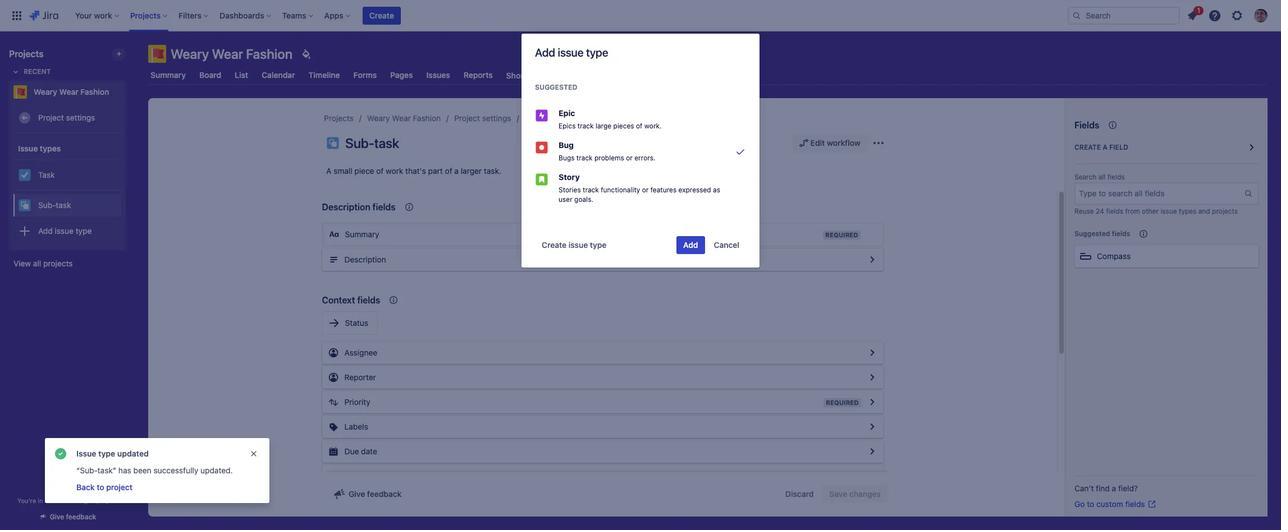 Task type: vqa. For each thing, say whether or not it's contained in the screenshot.
leftmost Suggested
yes



Task type: locate. For each thing, give the bounding box(es) containing it.
fashion
[[246, 46, 293, 62], [81, 87, 109, 97], [413, 113, 441, 123]]

suggested down 24
[[1075, 230, 1111, 238]]

open field configuration image
[[866, 347, 879, 360], [866, 371, 879, 385], [866, 421, 879, 434], [866, 445, 879, 459], [866, 470, 879, 484]]

0 vertical spatial give
[[349, 490, 365, 499]]

selected image
[[734, 145, 748, 158]]

2 horizontal spatial wear
[[392, 113, 411, 123]]

open field configuration image inside reporter button
[[866, 371, 879, 385]]

issue
[[558, 46, 584, 59], [1161, 207, 1178, 216], [55, 226, 74, 236], [569, 240, 588, 250]]

1 vertical spatial types
[[40, 144, 61, 153]]

project settings link
[[13, 107, 121, 129], [455, 112, 511, 125]]

add
[[535, 46, 556, 59], [38, 226, 53, 236], [684, 240, 699, 250]]

1 vertical spatial summary
[[345, 230, 380, 239]]

weary wear fashion link down "recent"
[[9, 81, 121, 103]]

projects up issue type icon
[[324, 113, 354, 123]]

workflow
[[827, 138, 861, 148]]

issue down sub-task link
[[55, 226, 74, 236]]

1 vertical spatial projects
[[324, 113, 354, 123]]

0 vertical spatial open field configuration image
[[866, 253, 879, 267]]

group
[[13, 134, 121, 249]]

0 vertical spatial add issue type
[[535, 46, 609, 59]]

0 horizontal spatial project
[[38, 113, 64, 122]]

all for search
[[1099, 173, 1106, 181]]

add right add issue type icon
[[38, 226, 53, 236]]

2 vertical spatial track
[[583, 186, 599, 195]]

0 horizontal spatial summary
[[151, 70, 186, 80]]

project settings link down "recent"
[[13, 107, 121, 129]]

0 vertical spatial track
[[578, 122, 594, 130]]

and
[[1199, 207, 1211, 216]]

date right "due"
[[361, 447, 377, 457]]

summary down description fields
[[345, 230, 380, 239]]

assignee
[[345, 348, 378, 358]]

add issue type down sub-task link
[[38, 226, 92, 236]]

issue
[[525, 113, 544, 123], [18, 144, 38, 153], [76, 449, 96, 459]]

assignee button
[[322, 342, 884, 365]]

issue type icon image
[[326, 137, 340, 150]]

to right the "go"
[[1088, 500, 1095, 510]]

more information about the context fields image down a small piece of work that's part of a larger task.
[[403, 201, 416, 214]]

projects link
[[324, 112, 354, 125]]

description button
[[322, 249, 884, 271]]

suggested inside add issue type 'dialog'
[[535, 83, 578, 92]]

issue types up the task
[[18, 144, 61, 153]]

weary wear fashion
[[171, 46, 293, 62], [34, 87, 109, 97], [367, 113, 441, 123]]

weary right projects link
[[367, 113, 390, 123]]

issue types for group containing issue types
[[18, 144, 61, 153]]

add issue type button
[[13, 220, 121, 243]]

add issue type inside 'dialog'
[[535, 46, 609, 59]]

jira image
[[29, 9, 58, 22], [29, 9, 58, 22]]

1 open field configuration image from the top
[[866, 347, 879, 360]]

3 open field configuration image from the top
[[866, 421, 879, 434]]

updated
[[117, 449, 149, 459]]

1 vertical spatial projects
[[43, 259, 73, 269]]

0 horizontal spatial weary wear fashion
[[34, 87, 109, 97]]

issue left epic
[[525, 113, 544, 123]]

more information about the context fields image right context fields
[[387, 294, 401, 307]]

description inside button
[[345, 255, 386, 265]]

track up goals.
[[583, 186, 599, 195]]

1 vertical spatial to
[[1088, 500, 1095, 510]]

project down reports link
[[455, 113, 480, 123]]

0 vertical spatial projects
[[1213, 207, 1239, 216]]

0 vertical spatial more information about the context fields image
[[403, 201, 416, 214]]

fields left this link will be opened in a new tab "image"
[[1126, 500, 1146, 510]]

project inside back to project button
[[106, 483, 133, 493]]

been
[[133, 466, 151, 476]]

1 vertical spatial issue
[[18, 144, 38, 153]]

go to custom fields link
[[1075, 499, 1157, 511]]

start date
[[345, 472, 381, 481]]

1 vertical spatial give feedback
[[50, 513, 96, 522]]

weary down "recent"
[[34, 87, 57, 97]]

project
[[106, 483, 133, 493], [97, 498, 117, 505]]

summary left board
[[151, 70, 186, 80]]

1 horizontal spatial suggested
[[1075, 230, 1111, 238]]

1 vertical spatial add
[[38, 226, 53, 236]]

1 vertical spatial sub-
[[38, 200, 56, 210]]

1 vertical spatial fashion
[[81, 87, 109, 97]]

1 vertical spatial description
[[345, 255, 386, 265]]

0 vertical spatial add
[[535, 46, 556, 59]]

add down primary element
[[535, 46, 556, 59]]

2 horizontal spatial issue
[[525, 113, 544, 123]]

1 vertical spatial suggested
[[1075, 230, 1111, 238]]

0 vertical spatial give feedback button
[[326, 486, 409, 504]]

0 vertical spatial issue
[[525, 113, 544, 123]]

1 vertical spatial create
[[1075, 143, 1102, 152]]

0 vertical spatial sub-task
[[345, 135, 399, 151]]

0 horizontal spatial feedback
[[66, 513, 96, 522]]

2 vertical spatial weary
[[367, 113, 390, 123]]

description
[[322, 202, 371, 212], [345, 255, 386, 265]]

description down small
[[322, 202, 371, 212]]

track
[[578, 122, 594, 130], [577, 154, 593, 162], [583, 186, 599, 195]]

track left large
[[578, 122, 594, 130]]

updated.
[[201, 466, 233, 476]]

project settings down reports link
[[455, 113, 511, 123]]

type inside "button"
[[76, 226, 92, 236]]

to for back
[[97, 483, 104, 493]]

types left the and
[[1180, 207, 1197, 216]]

more information about the context fields image for description fields
[[403, 201, 416, 214]]

give feedback down start date
[[349, 490, 402, 499]]

1 open field configuration image from the top
[[866, 253, 879, 267]]

create for create
[[370, 10, 394, 20]]

project down 'has'
[[106, 483, 133, 493]]

"sub-
[[76, 466, 98, 476]]

types for group containing issue types
[[40, 144, 61, 153]]

give down start
[[349, 490, 365, 499]]

successfully
[[154, 466, 198, 476]]

features
[[651, 186, 677, 195]]

all right search
[[1099, 173, 1106, 181]]

bugs
[[559, 154, 575, 162]]

issue down primary element
[[558, 46, 584, 59]]

Type to search all fields text field
[[1076, 184, 1245, 204]]

more information about the context fields image for context fields
[[387, 294, 401, 307]]

1 horizontal spatial create
[[542, 240, 567, 250]]

of left work.
[[636, 122, 643, 130]]

2 vertical spatial fashion
[[413, 113, 441, 123]]

to
[[97, 483, 104, 493], [1088, 500, 1095, 510]]

or inside bug bugs track problems or errors.
[[626, 154, 633, 162]]

1 vertical spatial weary wear fashion
[[34, 87, 109, 97]]

open field configuration image inside assignee button
[[866, 347, 879, 360]]

0 vertical spatial all
[[1099, 173, 1106, 181]]

2 vertical spatial create
[[542, 240, 567, 250]]

1 horizontal spatial add issue type
[[535, 46, 609, 59]]

more information about the suggested fields image
[[1138, 227, 1151, 241]]

story stories track functionality or features expressed as user goals.
[[559, 173, 721, 204]]

1 vertical spatial task
[[56, 200, 71, 210]]

0 vertical spatial weary wear fashion link
[[9, 81, 121, 103]]

sub-task up add issue type "button"
[[38, 200, 71, 210]]

reporter
[[345, 373, 376, 383]]

all for view
[[33, 259, 41, 269]]

tab list
[[142, 65, 1275, 85]]

weary wear fashion link down pages link
[[367, 112, 441, 125]]

weary wear fashion down pages link
[[367, 113, 441, 123]]

1 horizontal spatial types
[[546, 113, 566, 123]]

status
[[345, 319, 368, 328]]

or
[[626, 154, 633, 162], [642, 186, 649, 195]]

projects
[[1213, 207, 1239, 216], [43, 259, 73, 269]]

issue types for 'issue types' link
[[525, 113, 566, 123]]

issue types
[[525, 113, 566, 123], [18, 144, 61, 153]]

open field configuration image inside 'description' button
[[866, 253, 879, 267]]

1 horizontal spatial give
[[349, 490, 365, 499]]

goals.
[[575, 196, 594, 204]]

sub-task up piece
[[345, 135, 399, 151]]

type
[[586, 46, 609, 59], [76, 226, 92, 236], [590, 240, 607, 250], [98, 449, 115, 459]]

weary wear fashion down "recent"
[[34, 87, 109, 97]]

2 open field configuration image from the top
[[866, 371, 879, 385]]

forms
[[354, 70, 377, 80]]

that's
[[406, 166, 426, 176]]

0 vertical spatial required
[[826, 231, 859, 239]]

suggested fields
[[1075, 230, 1131, 238]]

tab
[[570, 65, 633, 85]]

1 vertical spatial date
[[364, 472, 381, 481]]

0 vertical spatial issue types
[[525, 113, 566, 123]]

give feedback down you're in a team-managed project
[[50, 513, 96, 522]]

feedback down start date
[[367, 490, 402, 499]]

weary
[[171, 46, 209, 62], [34, 87, 57, 97], [367, 113, 390, 123]]

0 horizontal spatial projects
[[9, 49, 44, 59]]

types up the task
[[40, 144, 61, 153]]

1 horizontal spatial give feedback button
[[326, 486, 409, 504]]

feedback down managed
[[66, 513, 96, 522]]

description for description fields
[[322, 202, 371, 212]]

date for start date
[[364, 472, 381, 481]]

create issue type
[[542, 240, 607, 250]]

projects right the and
[[1213, 207, 1239, 216]]

sub- right issue type icon
[[345, 135, 375, 151]]

open field configuration image for labels
[[866, 421, 879, 434]]

1 horizontal spatial project settings link
[[455, 112, 511, 125]]

or left "features"
[[642, 186, 649, 195]]

suggested for suggested fields
[[1075, 230, 1111, 238]]

a small piece of work that's part of a larger task.
[[326, 166, 502, 176]]

track right bugs
[[577, 154, 593, 162]]

due date button
[[322, 441, 884, 463]]

open field configuration image inside start date button
[[866, 470, 879, 484]]

context
[[322, 295, 355, 306]]

projects down add issue type "button"
[[43, 259, 73, 269]]

give feedback button down you're in a team-managed project
[[32, 508, 103, 527]]

1 vertical spatial or
[[642, 186, 649, 195]]

types up bug
[[546, 113, 566, 123]]

1 horizontal spatial task
[[375, 135, 399, 151]]

0 horizontal spatial create
[[370, 10, 394, 20]]

1 vertical spatial weary
[[34, 87, 57, 97]]

wear
[[212, 46, 243, 62], [59, 87, 78, 97], [392, 113, 411, 123]]

open field configuration image
[[866, 253, 879, 267], [866, 396, 879, 410]]

or inside story stories track functionality or features expressed as user goals.
[[642, 186, 649, 195]]

reuse
[[1075, 207, 1095, 216]]

0 vertical spatial wear
[[212, 46, 243, 62]]

1 horizontal spatial fashion
[[246, 46, 293, 62]]

track inside epic epics track large pieces of work.
[[578, 122, 594, 130]]

more information about the fields image
[[1107, 119, 1120, 132]]

all right view at left
[[33, 259, 41, 269]]

1 vertical spatial more information about the context fields image
[[387, 294, 401, 307]]

0 vertical spatial weary
[[171, 46, 209, 62]]

sub- down the task
[[38, 200, 56, 210]]

issue type updated
[[76, 449, 149, 459]]

0 horizontal spatial settings
[[66, 113, 95, 122]]

0 horizontal spatial add
[[38, 226, 53, 236]]

date right start
[[364, 472, 381, 481]]

board link
[[197, 65, 224, 85]]

project down back to project button at the left of page
[[97, 498, 117, 505]]

project settings link down reports link
[[455, 112, 511, 125]]

issue types up bug
[[525, 113, 566, 123]]

1 horizontal spatial or
[[642, 186, 649, 195]]

0 horizontal spatial projects
[[43, 259, 73, 269]]

of left work
[[377, 166, 384, 176]]

create inside "button"
[[542, 240, 567, 250]]

1 horizontal spatial weary wear fashion
[[171, 46, 293, 62]]

0 horizontal spatial sub-task
[[38, 200, 71, 210]]

calendar
[[262, 70, 295, 80]]

issue up task link
[[18, 144, 38, 153]]

1 vertical spatial feedback
[[66, 513, 96, 522]]

task up add issue type "button"
[[56, 200, 71, 210]]

5 open field configuration image from the top
[[866, 470, 879, 484]]

timeline
[[309, 70, 340, 80]]

1 vertical spatial give
[[50, 513, 64, 522]]

0 vertical spatial task
[[375, 135, 399, 151]]

search image
[[1073, 11, 1082, 20]]

suggested up epic
[[535, 83, 578, 92]]

0 vertical spatial description
[[322, 202, 371, 212]]

task up work
[[375, 135, 399, 151]]

issue types inside group
[[18, 144, 61, 153]]

edit workflow
[[811, 138, 861, 148]]

give feedback button
[[326, 486, 409, 504], [32, 508, 103, 527]]

or left errors.
[[626, 154, 633, 162]]

larger
[[461, 166, 482, 176]]

labels button
[[322, 416, 884, 439]]

add issue type
[[535, 46, 609, 59], [38, 226, 92, 236]]

more information about the context fields image
[[403, 201, 416, 214], [387, 294, 401, 307]]

project down "recent"
[[38, 113, 64, 122]]

give feedback button down start date
[[326, 486, 409, 504]]

types inside group
[[40, 144, 61, 153]]

2 horizontal spatial weary
[[367, 113, 390, 123]]

0 horizontal spatial issue types
[[18, 144, 61, 153]]

1 horizontal spatial more information about the context fields image
[[403, 201, 416, 214]]

to right back
[[97, 483, 104, 493]]

1 horizontal spatial to
[[1088, 500, 1095, 510]]

give down team-
[[50, 513, 64, 522]]

1 horizontal spatial give feedback
[[349, 490, 402, 499]]

of right part
[[445, 166, 453, 176]]

0 horizontal spatial all
[[33, 259, 41, 269]]

to inside button
[[97, 483, 104, 493]]

types
[[546, 113, 566, 123], [40, 144, 61, 153], [1180, 207, 1197, 216]]

description for description
[[345, 255, 386, 265]]

open field configuration image inside the due date button
[[866, 445, 879, 459]]

a left 'field' on the top right
[[1103, 143, 1108, 152]]

0 vertical spatial weary wear fashion
[[171, 46, 293, 62]]

project
[[38, 113, 64, 122], [455, 113, 480, 123]]

1 vertical spatial track
[[577, 154, 593, 162]]

description up context fields
[[345, 255, 386, 265]]

add issue type down primary element
[[535, 46, 609, 59]]

open field configuration image inside labels button
[[866, 421, 879, 434]]

custom
[[1097, 500, 1124, 510]]

0 horizontal spatial to
[[97, 483, 104, 493]]

0 horizontal spatial task
[[56, 200, 71, 210]]

functionality
[[601, 186, 641, 195]]

create a field
[[1075, 143, 1129, 152]]

work
[[386, 166, 403, 176]]

0 vertical spatial projects
[[9, 49, 44, 59]]

projects up "recent"
[[9, 49, 44, 59]]

part
[[428, 166, 443, 176]]

description fields
[[322, 202, 396, 212]]

weary up board
[[171, 46, 209, 62]]

0 horizontal spatial types
[[40, 144, 61, 153]]

0 vertical spatial date
[[361, 447, 377, 457]]

a left larger on the left top of page
[[455, 166, 459, 176]]

expressed
[[679, 186, 712, 195]]

weary wear fashion up list
[[171, 46, 293, 62]]

of inside epic epics track large pieces of work.
[[636, 122, 643, 130]]

1 horizontal spatial wear
[[212, 46, 243, 62]]

open field configuration image for reporter
[[866, 371, 879, 385]]

0 horizontal spatial give feedback
[[50, 513, 96, 522]]

track inside story stories track functionality or features expressed as user goals.
[[583, 186, 599, 195]]

1 vertical spatial all
[[33, 259, 41, 269]]

feedback
[[367, 490, 402, 499], [66, 513, 96, 522]]

can't
[[1075, 484, 1095, 494]]

issue up the "sub-
[[76, 449, 96, 459]]

"sub-task" has been successfully updated.
[[76, 466, 233, 476]]

4 open field configuration image from the top
[[866, 445, 879, 459]]

1 horizontal spatial projects
[[324, 113, 354, 123]]

track inside bug bugs track problems or errors.
[[577, 154, 593, 162]]

pages
[[391, 70, 413, 80]]

issue down goals.
[[569, 240, 588, 250]]

you're
[[17, 498, 36, 505]]

go to custom fields
[[1075, 500, 1146, 510]]

Search field
[[1068, 6, 1181, 24]]

reporter button
[[322, 367, 884, 389]]

create inside button
[[370, 10, 394, 20]]

project settings down "recent"
[[38, 113, 95, 122]]

group containing issue types
[[13, 134, 121, 249]]

0 vertical spatial types
[[546, 113, 566, 123]]

0 horizontal spatial give feedback button
[[32, 508, 103, 527]]

1 horizontal spatial issue types
[[525, 113, 566, 123]]

add left "cancel"
[[684, 240, 699, 250]]

0 horizontal spatial suggested
[[535, 83, 578, 92]]



Task type: describe. For each thing, give the bounding box(es) containing it.
add issue type inside "button"
[[38, 226, 92, 236]]

fields left more information about the suggested fields icon
[[1113, 230, 1131, 238]]

1 vertical spatial sub-task
[[38, 200, 71, 210]]

add issue type dialog
[[522, 34, 760, 268]]

view all projects
[[13, 259, 73, 269]]

tab list containing summary
[[142, 65, 1275, 85]]

bug bugs track problems or errors.
[[559, 141, 656, 162]]

reports link
[[462, 65, 495, 85]]

0 vertical spatial give feedback
[[349, 490, 402, 499]]

fields up "status"
[[357, 295, 381, 306]]

1 horizontal spatial settings
[[482, 113, 511, 123]]

forms link
[[351, 65, 379, 85]]

0 horizontal spatial of
[[377, 166, 384, 176]]

0 vertical spatial fashion
[[246, 46, 293, 62]]

0 vertical spatial feedback
[[367, 490, 402, 499]]

1 horizontal spatial projects
[[1213, 207, 1239, 216]]

reuse 24 fields from other issue types and projects
[[1075, 207, 1239, 216]]

add inside button
[[684, 240, 699, 250]]

fields down 'field' on the top right
[[1108, 173, 1126, 181]]

small
[[334, 166, 353, 176]]

0 horizontal spatial give
[[50, 513, 64, 522]]

dismiss image
[[249, 450, 258, 459]]

open field configuration image for due date
[[866, 445, 879, 459]]

labels
[[345, 422, 368, 432]]

type inside "button"
[[590, 240, 607, 250]]

you're in a team-managed project
[[17, 498, 117, 505]]

to for go
[[1088, 500, 1095, 510]]

back to project button
[[75, 481, 134, 495]]

1
[[1198, 6, 1201, 14]]

task
[[38, 170, 55, 180]]

field?
[[1119, 484, 1139, 494]]

success image
[[54, 448, 67, 461]]

large
[[596, 122, 612, 130]]

1 horizontal spatial of
[[445, 166, 453, 176]]

24
[[1097, 207, 1105, 216]]

0 horizontal spatial weary
[[34, 87, 57, 97]]

1 vertical spatial project
[[97, 498, 117, 505]]

open field configuration image for assignee
[[866, 347, 879, 360]]

or for bug
[[626, 154, 633, 162]]

issues
[[427, 70, 450, 80]]

fields right 24
[[1107, 207, 1124, 216]]

primary element
[[7, 0, 1068, 31]]

or for story
[[642, 186, 649, 195]]

pages link
[[388, 65, 415, 85]]

sub-task link
[[13, 194, 121, 217]]

required for priority
[[826, 399, 859, 407]]

recent
[[24, 67, 51, 76]]

piece
[[355, 166, 374, 176]]

summary link
[[148, 65, 188, 85]]

date for due date
[[361, 447, 377, 457]]

0 horizontal spatial project settings link
[[13, 107, 121, 129]]

1 horizontal spatial project settings
[[455, 113, 511, 123]]

add inside "button"
[[38, 226, 53, 236]]

work.
[[645, 122, 662, 130]]

reports
[[464, 70, 493, 80]]

1 horizontal spatial summary
[[345, 230, 380, 239]]

task.
[[484, 166, 502, 176]]

start
[[345, 472, 362, 481]]

as
[[713, 186, 721, 195]]

board
[[199, 70, 221, 80]]

this link will be opened in a new tab image
[[1148, 501, 1157, 510]]

required for summary
[[826, 231, 859, 239]]

2 vertical spatial wear
[[392, 113, 411, 123]]

sub- inside group
[[38, 200, 56, 210]]

2 vertical spatial types
[[1180, 207, 1197, 216]]

0 horizontal spatial project settings
[[38, 113, 95, 122]]

issue right other
[[1161, 207, 1178, 216]]

discard
[[786, 490, 814, 499]]

epic epics track large pieces of work.
[[559, 108, 662, 130]]

types for 'issue types' link
[[546, 113, 566, 123]]

add button
[[677, 236, 705, 254]]

search
[[1075, 173, 1097, 181]]

view
[[13, 259, 31, 269]]

back to project link
[[76, 483, 133, 493]]

start date button
[[322, 466, 884, 488]]

2 horizontal spatial fashion
[[413, 113, 441, 123]]

user
[[559, 196, 573, 204]]

track for epic
[[578, 122, 594, 130]]

a right in
[[45, 498, 48, 505]]

back to project
[[76, 483, 133, 493]]

create for create a field
[[1075, 143, 1102, 152]]

calendar link
[[260, 65, 298, 85]]

pieces
[[614, 122, 635, 130]]

bug
[[559, 141, 574, 150]]

0 horizontal spatial issue
[[18, 144, 38, 153]]

compass
[[1098, 252, 1131, 261]]

open field configuration image for start date
[[866, 470, 879, 484]]

create issue type button
[[535, 236, 614, 254]]

1 horizontal spatial sub-
[[345, 135, 375, 151]]

track for story
[[583, 186, 599, 195]]

a right find
[[1113, 484, 1117, 494]]

story
[[559, 173, 580, 182]]

problems
[[595, 154, 625, 162]]

compass button
[[1075, 245, 1259, 268]]

2 open field configuration image from the top
[[866, 396, 879, 410]]

edit workflow button
[[793, 134, 868, 152]]

go
[[1075, 500, 1086, 510]]

issue inside "button"
[[569, 240, 588, 250]]

2 horizontal spatial weary wear fashion
[[367, 113, 441, 123]]

create banner
[[0, 0, 1282, 31]]

list link
[[233, 65, 251, 85]]

errors.
[[635, 154, 656, 162]]

view all projects link
[[9, 254, 126, 274]]

1 vertical spatial weary wear fashion link
[[367, 112, 441, 125]]

1 horizontal spatial project
[[455, 113, 480, 123]]

1 horizontal spatial sub-task
[[345, 135, 399, 151]]

stories
[[559, 186, 581, 195]]

fields
[[1075, 120, 1100, 130]]

track for bug
[[577, 154, 593, 162]]

task link
[[13, 164, 121, 186]]

issue inside "button"
[[55, 226, 74, 236]]

a
[[326, 166, 332, 176]]

collapse recent projects image
[[9, 65, 22, 79]]

epic
[[559, 108, 575, 118]]

timeline link
[[307, 65, 342, 85]]

fields down work
[[373, 202, 396, 212]]

find
[[1097, 484, 1111, 494]]

context fields
[[322, 295, 381, 306]]

team-
[[50, 498, 68, 505]]

has
[[118, 466, 131, 476]]

create button
[[363, 6, 401, 24]]

suggested for suggested
[[535, 83, 578, 92]]

0 horizontal spatial fashion
[[81, 87, 109, 97]]

in
[[38, 498, 43, 505]]

0 horizontal spatial wear
[[59, 87, 78, 97]]

0 horizontal spatial weary wear fashion link
[[9, 81, 121, 103]]

create for create issue type
[[542, 240, 567, 250]]

managed
[[68, 498, 95, 505]]

1 horizontal spatial weary
[[171, 46, 209, 62]]

from
[[1126, 207, 1141, 216]]

0 vertical spatial summary
[[151, 70, 186, 80]]

1 horizontal spatial issue
[[76, 449, 96, 459]]

cancel
[[714, 240, 740, 250]]

1 vertical spatial give feedback button
[[32, 508, 103, 527]]

add issue type image
[[18, 225, 31, 238]]

due
[[345, 447, 359, 457]]



